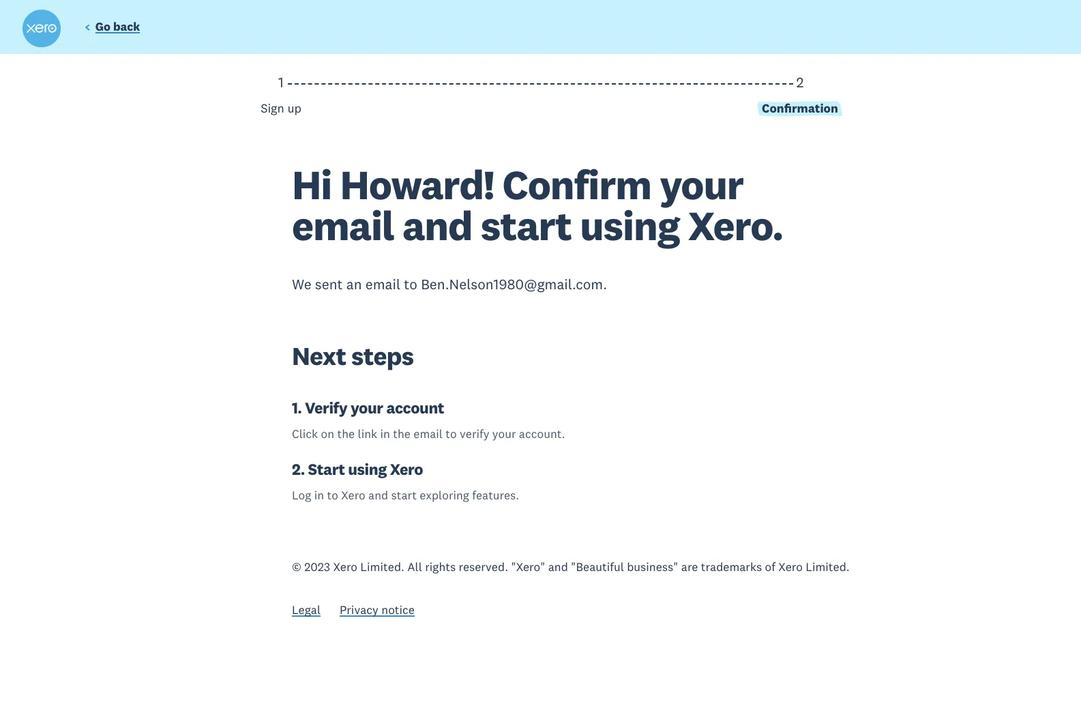 Task type: vqa. For each thing, say whether or not it's contained in the screenshot.
rightmost using
yes



Task type: locate. For each thing, give the bounding box(es) containing it.
1 vertical spatial start
[[392, 488, 417, 503]]

in right log
[[314, 488, 324, 503]]

steps
[[352, 340, 414, 372]]

start up ben.nelson1980@gmail.com.
[[481, 200, 572, 251]]

0 vertical spatial your
[[660, 159, 744, 210]]

hi howard! confirm your email and start using xero.
[[292, 159, 784, 251]]

we
[[292, 275, 312, 294]]

to left 'verify'
[[446, 427, 457, 442]]

using
[[580, 200, 680, 251], [348, 460, 387, 479]]

limited. right of
[[806, 560, 850, 575]]

1 horizontal spatial to
[[404, 275, 418, 294]]

0 horizontal spatial in
[[314, 488, 324, 503]]

next
[[292, 340, 346, 372]]

1.
[[292, 398, 302, 418]]

confirm
[[503, 159, 652, 210]]

to right an in the top left of the page
[[404, 275, 418, 294]]

0 horizontal spatial the
[[338, 427, 355, 442]]

2
[[797, 73, 804, 91]]

2 vertical spatial your
[[493, 427, 516, 442]]

2 vertical spatial email
[[414, 427, 443, 442]]

to down start
[[327, 488, 338, 503]]

1 the from the left
[[338, 427, 355, 442]]

1 horizontal spatial start
[[481, 200, 572, 251]]

hi howard! confirm your email and start using xero. region
[[22, 73, 1060, 503]]

©
[[292, 560, 302, 575]]

2.
[[292, 460, 305, 479]]

and inside hi howard! confirm your email and start using xero.
[[403, 200, 473, 251]]

0 horizontal spatial limited.
[[361, 560, 405, 575]]

1 vertical spatial using
[[348, 460, 387, 479]]

the right on
[[338, 427, 355, 442]]

steps group
[[22, 73, 1060, 164]]

© 2023 xero limited. all rights reserved. "xero" and "beautiful business" are trademarks of xero limited.
[[292, 560, 850, 575]]

1 vertical spatial to
[[446, 427, 457, 442]]

1 vertical spatial in
[[314, 488, 324, 503]]

your
[[660, 159, 744, 210], [351, 398, 383, 418], [493, 427, 516, 442]]

up
[[288, 100, 302, 116]]

xero right of
[[779, 560, 803, 575]]

0 vertical spatial and
[[403, 200, 473, 251]]

ben.nelson1980@gmail.com.
[[421, 275, 608, 294]]

"beautiful
[[572, 560, 624, 575]]

2 the from the left
[[393, 427, 411, 442]]

email
[[292, 200, 394, 251], [366, 275, 401, 294], [414, 427, 443, 442]]

2 vertical spatial to
[[327, 488, 338, 503]]

legal link
[[292, 603, 321, 621]]

your inside hi howard! confirm your email and start using xero.
[[660, 159, 744, 210]]

go back button
[[85, 19, 140, 37]]

"xero"
[[512, 560, 546, 575]]

email right an in the top left of the page
[[366, 275, 401, 294]]

2 horizontal spatial your
[[660, 159, 744, 210]]

of
[[766, 560, 776, 575]]

0 horizontal spatial to
[[327, 488, 338, 503]]

email down account at the bottom left
[[414, 427, 443, 442]]

rights
[[425, 560, 456, 575]]

limited. left all at bottom
[[361, 560, 405, 575]]

and
[[403, 200, 473, 251], [369, 488, 389, 503], [549, 560, 569, 575]]

the
[[338, 427, 355, 442], [393, 427, 411, 442]]

account
[[387, 398, 444, 418]]

in
[[381, 427, 390, 442], [314, 488, 324, 503]]

verify
[[460, 427, 490, 442]]

0 vertical spatial using
[[580, 200, 680, 251]]

privacy notice link
[[340, 603, 415, 621]]

1 horizontal spatial the
[[393, 427, 411, 442]]

0 vertical spatial email
[[292, 200, 394, 251]]

privacy
[[340, 603, 379, 618]]

and right "xero"
[[549, 560, 569, 575]]

1 horizontal spatial limited.
[[806, 560, 850, 575]]

2 vertical spatial and
[[549, 560, 569, 575]]

2 horizontal spatial to
[[446, 427, 457, 442]]

1 vertical spatial and
[[369, 488, 389, 503]]

hi
[[292, 159, 332, 210]]

and down 2. start using xero
[[369, 488, 389, 503]]

1 horizontal spatial using
[[580, 200, 680, 251]]

0 vertical spatial start
[[481, 200, 572, 251]]

start
[[481, 200, 572, 251], [392, 488, 417, 503]]

to
[[404, 275, 418, 294], [446, 427, 457, 442], [327, 488, 338, 503]]

the down account at the bottom left
[[393, 427, 411, 442]]

howard!
[[340, 159, 495, 210]]

xero
[[390, 460, 423, 479], [341, 488, 366, 503], [333, 560, 358, 575], [779, 560, 803, 575]]

in right link
[[381, 427, 390, 442]]

email up an in the top left of the page
[[292, 200, 394, 251]]

start left exploring
[[392, 488, 417, 503]]

0 vertical spatial to
[[404, 275, 418, 294]]

limited.
[[361, 560, 405, 575], [806, 560, 850, 575]]

sent
[[315, 275, 343, 294]]

are
[[682, 560, 699, 575]]

0 vertical spatial in
[[381, 427, 390, 442]]

1 horizontal spatial and
[[403, 200, 473, 251]]

1 vertical spatial your
[[351, 398, 383, 418]]

and up we sent an email to ben.nelson1980@gmail.com.
[[403, 200, 473, 251]]



Task type: describe. For each thing, give the bounding box(es) containing it.
features.
[[473, 488, 520, 503]]

log
[[292, 488, 312, 503]]

1 horizontal spatial your
[[493, 427, 516, 442]]

back
[[113, 19, 140, 34]]

legal
[[292, 603, 321, 618]]

2 limited. from the left
[[806, 560, 850, 575]]

click on the link in the email to verify your account.
[[292, 427, 565, 442]]

confirmation
[[762, 100, 839, 116]]

0 horizontal spatial your
[[351, 398, 383, 418]]

2. start using xero
[[292, 460, 423, 479]]

start inside hi howard! confirm your email and start using xero.
[[481, 200, 572, 251]]

xero homepage image
[[23, 10, 61, 48]]

we sent an email to ben.nelson1980@gmail.com.
[[292, 275, 608, 294]]

go
[[95, 19, 111, 34]]

verify
[[305, 398, 348, 418]]

0 horizontal spatial start
[[392, 488, 417, 503]]

exploring
[[420, 488, 470, 503]]

2 horizontal spatial and
[[549, 560, 569, 575]]

go back
[[95, 19, 140, 34]]

on
[[321, 427, 335, 442]]

click
[[292, 427, 318, 442]]

business"
[[627, 560, 679, 575]]

2023
[[305, 560, 330, 575]]

using inside hi howard! confirm your email and start using xero.
[[580, 200, 680, 251]]

1 vertical spatial email
[[366, 275, 401, 294]]

xero down 2. start using xero
[[341, 488, 366, 503]]

trademarks
[[702, 560, 763, 575]]

an
[[347, 275, 362, 294]]

0 horizontal spatial using
[[348, 460, 387, 479]]

email inside hi howard! confirm your email and start using xero.
[[292, 200, 394, 251]]

1
[[279, 73, 284, 91]]

xero.
[[689, 200, 784, 251]]

xero up log in to xero and start exploring features.
[[390, 460, 423, 479]]

notice
[[382, 603, 415, 618]]

sign
[[261, 100, 285, 116]]

start
[[308, 460, 345, 479]]

log in to xero and start exploring features.
[[292, 488, 520, 503]]

1. verify your account
[[292, 398, 444, 418]]

account.
[[519, 427, 565, 442]]

1 horizontal spatial in
[[381, 427, 390, 442]]

next steps
[[292, 340, 414, 372]]

privacy notice
[[340, 603, 415, 618]]

link
[[358, 427, 378, 442]]

1 limited. from the left
[[361, 560, 405, 575]]

sign up
[[261, 100, 302, 116]]

all
[[408, 560, 422, 575]]

reserved.
[[459, 560, 509, 575]]

0 horizontal spatial and
[[369, 488, 389, 503]]

xero right 2023
[[333, 560, 358, 575]]



